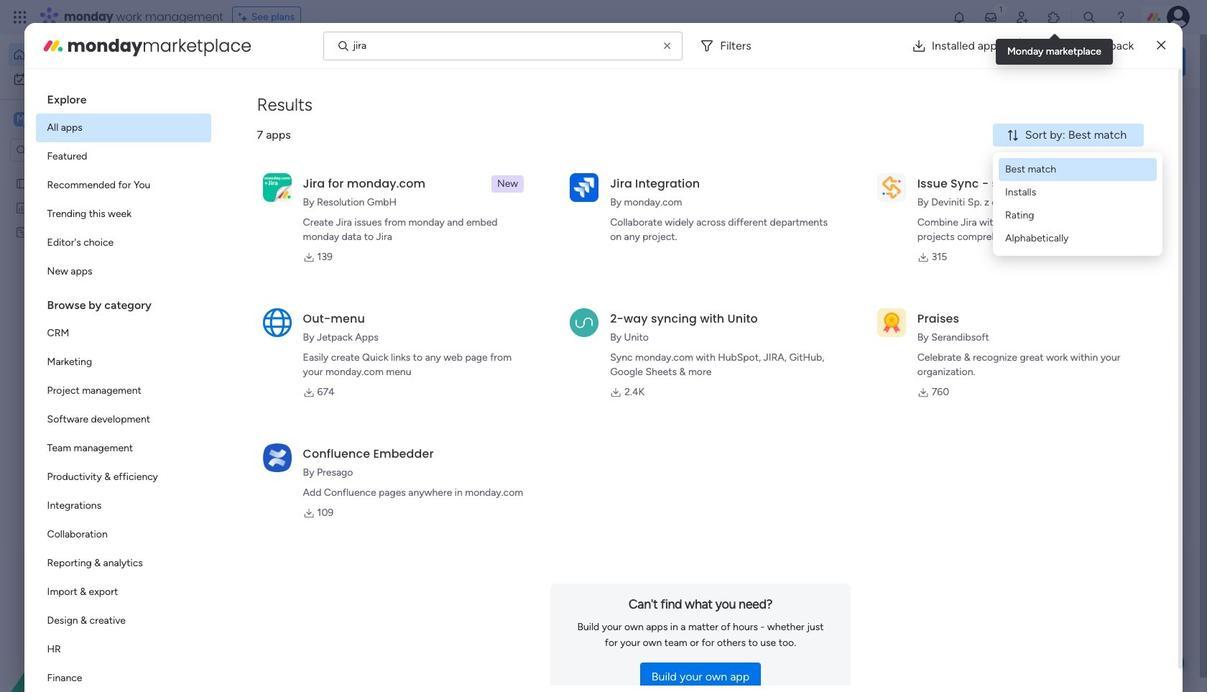 Task type: describe. For each thing, give the bounding box(es) containing it.
Search in workspace field
[[30, 142, 120, 159]]

lottie animation image for the right lottie animation element
[[564, 35, 968, 89]]

1 image
[[995, 1, 1008, 17]]

1 horizontal spatial lottie animation element
[[564, 35, 968, 89]]

workspace image inside workspace selection element
[[14, 111, 28, 127]]

monday marketplace image
[[41, 34, 64, 57]]

select product image
[[13, 10, 27, 24]]

1 heading from the top
[[36, 81, 211, 114]]

monday marketplace image
[[1047, 10, 1062, 24]]

component image
[[646, 604, 658, 617]]

workspace selection element
[[14, 111, 120, 129]]

v2 bolt switch image
[[1094, 54, 1103, 69]]

see plans image
[[238, 9, 251, 25]]

dapulse x slim image
[[1158, 37, 1166, 54]]

0 horizontal spatial lottie animation element
[[0, 547, 183, 692]]

public dashboard image
[[15, 201, 29, 214]]

templates image image
[[983, 109, 1173, 208]]

lottie animation image for the left lottie animation element
[[0, 547, 183, 692]]

help center element
[[971, 412, 1186, 470]]



Task type: locate. For each thing, give the bounding box(es) containing it.
workspace image
[[14, 111, 28, 127], [601, 583, 636, 617]]

workspace image up public board icon
[[14, 111, 28, 127]]

jacob simon image
[[1168, 6, 1191, 29]]

1 horizontal spatial workspace image
[[601, 583, 636, 617]]

0 vertical spatial lottie animation element
[[564, 35, 968, 89]]

1 vertical spatial workspace image
[[601, 583, 636, 617]]

public board image
[[15, 176, 29, 190]]

1 vertical spatial lottie animation element
[[0, 547, 183, 692]]

workspace image left the component icon
[[601, 583, 636, 617]]

0 vertical spatial lottie animation image
[[564, 35, 968, 89]]

1 horizontal spatial lottie animation image
[[564, 35, 968, 89]]

option
[[9, 43, 175, 66], [9, 68, 175, 91], [36, 114, 211, 142], [36, 142, 211, 171], [0, 170, 183, 173], [36, 171, 211, 200], [36, 200, 211, 229], [36, 229, 211, 257], [36, 257, 211, 286], [36, 319, 211, 348], [36, 348, 211, 377], [36, 377, 211, 405], [36, 405, 211, 434], [36, 434, 211, 463], [36, 463, 211, 492], [36, 492, 211, 521], [36, 521, 211, 549], [36, 549, 211, 578], [36, 578, 211, 607], [36, 607, 211, 636], [36, 636, 211, 664], [36, 664, 211, 692]]

getting started element
[[971, 343, 1186, 401]]

heading
[[36, 81, 211, 114], [36, 286, 211, 319]]

1 element
[[367, 342, 384, 359]]

0 vertical spatial heading
[[36, 81, 211, 114]]

0 horizontal spatial lottie animation image
[[0, 547, 183, 692]]

quick search results list box
[[222, 134, 936, 325]]

list box
[[36, 81, 211, 692], [0, 168, 183, 438]]

app logo image
[[263, 173, 292, 202], [570, 173, 599, 202], [878, 173, 906, 202], [263, 308, 292, 337], [570, 308, 599, 337], [878, 308, 906, 337], [263, 443, 292, 472]]

2 heading from the top
[[36, 286, 211, 319]]

v2 user feedback image
[[982, 53, 993, 70]]

0 horizontal spatial workspace image
[[14, 111, 28, 127]]

invite members image
[[1016, 10, 1030, 24]]

menu menu
[[999, 158, 1157, 250]]

lottie animation element
[[564, 35, 968, 89], [0, 547, 183, 692]]

1 vertical spatial heading
[[36, 286, 211, 319]]

1 vertical spatial lottie animation image
[[0, 547, 183, 692]]

0 vertical spatial workspace image
[[14, 111, 28, 127]]

search everything image
[[1083, 10, 1097, 24]]

contact sales element
[[971, 481, 1186, 539]]

notifications image
[[953, 10, 967, 24]]

update feed image
[[984, 10, 999, 24]]

help image
[[1114, 10, 1129, 24]]

lottie animation image
[[564, 35, 968, 89], [0, 547, 183, 692]]



Task type: vqa. For each thing, say whether or not it's contained in the screenshot.
first heading
yes



